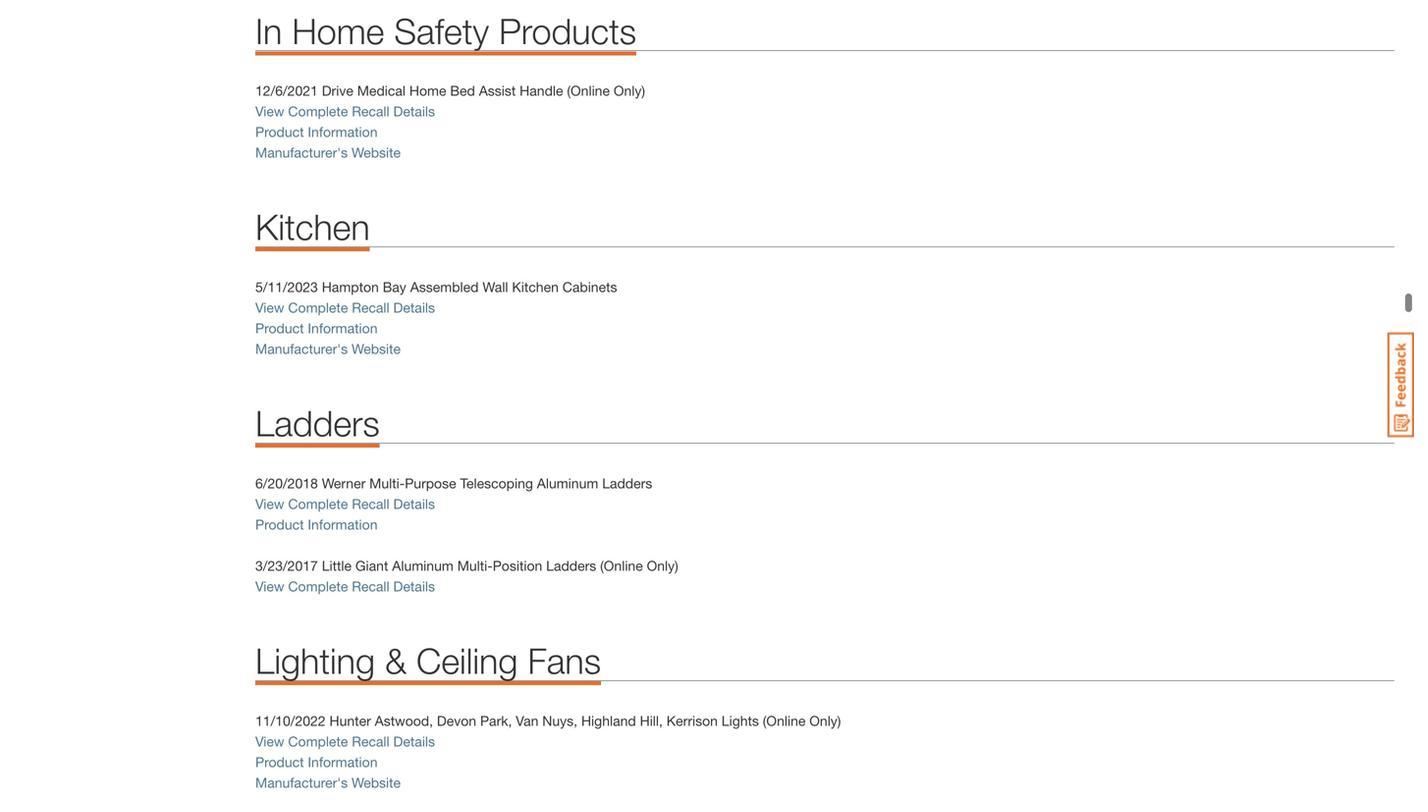 Task type: vqa. For each thing, say whether or not it's contained in the screenshot.
%) at the top right of the page
no



Task type: describe. For each thing, give the bounding box(es) containing it.
manufacturer's website link for information
[[255, 145, 401, 161]]

details inside 11/10/2022 hunter astwood, devon park, van nuys, highland hill, kerrison lights (online only) view complete recall details product information manufacturer's website
[[393, 734, 435, 750]]

view inside 12/6/2021 drive medical home bed assist handle (online only) view complete recall details product information manufacturer's website
[[255, 103, 284, 120]]

ceiling
[[416, 640, 518, 682]]

giant
[[355, 558, 388, 574]]

(online inside 11/10/2022 hunter astwood, devon park, van nuys, highland hill, kerrison lights (online only) view complete recall details product information manufacturer's website
[[763, 713, 806, 729]]

aluminum inside 6/20/2018 werner multi-purpose telescoping aluminum ladders view complete recall details product information
[[537, 475, 598, 492]]

view inside 6/20/2018 werner multi-purpose telescoping aluminum ladders view complete recall details product information
[[255, 496, 284, 512]]

3/23/2017 little giant aluminum multi-position ladders (online only) view complete recall details
[[255, 558, 682, 595]]

lighting & ceiling fans
[[255, 640, 601, 682]]

manufacturer's website link for complete
[[255, 775, 401, 791]]

bay
[[383, 279, 406, 295]]

kitchen inside the 5/11/2023 hampton bay assembled wall kitchen cabinets view complete recall details product information manufacturer's website
[[512, 279, 559, 295]]

6/20/2018 werner multi-purpose telescoping aluminum ladders view complete recall details product information
[[255, 475, 656, 533]]

home inside 12/6/2021 drive medical home bed assist handle (online only) view complete recall details product information manufacturer's website
[[409, 83, 446, 99]]

view inside '3/23/2017 little giant aluminum multi-position ladders (online only) view complete recall details'
[[255, 579, 284, 595]]

products
[[499, 10, 636, 51]]

product information link for 6/20/2018 werner multi-purpose telescoping aluminum ladders
[[255, 517, 381, 533]]

wall
[[483, 279, 508, 295]]

ladders for complete
[[602, 475, 652, 492]]

recall inside '3/23/2017 little giant aluminum multi-position ladders (online only) view complete recall details'
[[352, 579, 390, 595]]

multi- inside 6/20/2018 werner multi-purpose telescoping aluminum ladders view complete recall details product information
[[369, 475, 405, 492]]

information inside the 5/11/2023 hampton bay assembled wall kitchen cabinets view complete recall details product information manufacturer's website
[[308, 320, 378, 337]]

4 view complete recall details link from the top
[[255, 579, 435, 595]]

complete inside 6/20/2018 werner multi-purpose telescoping aluminum ladders view complete recall details product information
[[288, 496, 348, 512]]

assembled
[[410, 279, 479, 295]]

view complete recall details link for drive
[[255, 103, 435, 120]]

lights
[[722, 713, 759, 729]]

only) inside 11/10/2022 hunter astwood, devon park, van nuys, highland hill, kerrison lights (online only) view complete recall details product information manufacturer's website
[[809, 713, 841, 729]]

position
[[493, 558, 542, 574]]

information inside 12/6/2021 drive medical home bed assist handle (online only) view complete recall details product information manufacturer's website
[[308, 124, 378, 140]]

hill,
[[640, 713, 663, 729]]

multi- inside '3/23/2017 little giant aluminum multi-position ladders (online only) view complete recall details'
[[457, 558, 493, 574]]

website inside the 5/11/2023 hampton bay assembled wall kitchen cabinets view complete recall details product information manufacturer's website
[[352, 341, 401, 357]]

little
[[322, 558, 352, 574]]

&
[[385, 640, 407, 682]]

only) for 3/23/2017 little giant aluminum multi-position ladders (online only) view complete recall details
[[647, 558, 678, 574]]

recall inside 6/20/2018 werner multi-purpose telescoping aluminum ladders view complete recall details product information
[[352, 496, 390, 512]]

park,
[[480, 713, 512, 729]]

in
[[255, 10, 282, 51]]

manufacturer's website link for website
[[255, 341, 401, 357]]

complete inside 11/10/2022 hunter astwood, devon park, van nuys, highland hill, kerrison lights (online only) view complete recall details product information manufacturer's website
[[288, 734, 348, 750]]

12/6/2021
[[255, 83, 318, 99]]

product information link for 12/6/2021 drive medical home bed assist handle (online only)
[[255, 124, 378, 140]]

highland
[[581, 713, 636, 729]]

bed
[[450, 83, 475, 99]]

lighting
[[255, 640, 375, 682]]

purpose
[[405, 475, 456, 492]]

product inside 12/6/2021 drive medical home bed assist handle (online only) view complete recall details product information manufacturer's website
[[255, 124, 304, 140]]

view inside the 5/11/2023 hampton bay assembled wall kitchen cabinets view complete recall details product information manufacturer's website
[[255, 300, 284, 316]]

in home safety products
[[255, 10, 636, 51]]

product information link for 5/11/2023 hampton bay assembled wall kitchen cabinets
[[255, 320, 378, 337]]

product inside 6/20/2018 werner multi-purpose telescoping aluminum ladders view complete recall details product information
[[255, 517, 304, 533]]

0 horizontal spatial ladders
[[255, 402, 380, 444]]

aluminum inside '3/23/2017 little giant aluminum multi-position ladders (online only) view complete recall details'
[[392, 558, 454, 574]]

website inside 11/10/2022 hunter astwood, devon park, van nuys, highland hill, kerrison lights (online only) view complete recall details product information manufacturer's website
[[352, 775, 401, 791]]

cabinets
[[563, 279, 617, 295]]

6/20/2018
[[255, 475, 318, 492]]

complete inside the 5/11/2023 hampton bay assembled wall kitchen cabinets view complete recall details product information manufacturer's website
[[288, 300, 348, 316]]



Task type: locate. For each thing, give the bounding box(es) containing it.
werner
[[322, 475, 366, 492]]

5 view complete recall details link from the top
[[255, 734, 435, 750]]

product
[[255, 124, 304, 140], [255, 320, 304, 337], [255, 517, 304, 533], [255, 754, 304, 770]]

5 view from the top
[[255, 734, 284, 750]]

1 vertical spatial kitchen
[[512, 279, 559, 295]]

2 product information link from the top
[[255, 320, 378, 337]]

ladders
[[255, 402, 380, 444], [602, 475, 652, 492], [546, 558, 596, 574]]

recall down giant on the bottom left
[[352, 579, 390, 595]]

1 vertical spatial only)
[[647, 558, 678, 574]]

complete down the drive
[[288, 103, 348, 120]]

0 vertical spatial manufacturer's
[[255, 145, 348, 161]]

view complete recall details link down werner
[[255, 496, 439, 512]]

complete
[[288, 103, 348, 120], [288, 300, 348, 316], [288, 496, 348, 512], [288, 579, 348, 595], [288, 734, 348, 750]]

information down werner
[[308, 517, 378, 533]]

1 vertical spatial multi-
[[457, 558, 493, 574]]

view inside 11/10/2022 hunter astwood, devon park, van nuys, highland hill, kerrison lights (online only) view complete recall details product information manufacturer's website
[[255, 734, 284, 750]]

0 vertical spatial aluminum
[[537, 475, 598, 492]]

recall down medical
[[352, 103, 390, 120]]

information down hampton
[[308, 320, 378, 337]]

1 details from the top
[[393, 103, 435, 120]]

5 details from the top
[[393, 734, 435, 750]]

manufacturer's inside 12/6/2021 drive medical home bed assist handle (online only) view complete recall details product information manufacturer's website
[[255, 145, 348, 161]]

2 view from the top
[[255, 300, 284, 316]]

ladders for only)
[[546, 558, 596, 574]]

1 vertical spatial aluminum
[[392, 558, 454, 574]]

4 details from the top
[[393, 579, 435, 595]]

details inside '3/23/2017 little giant aluminum multi-position ladders (online only) view complete recall details'
[[393, 579, 435, 595]]

5/11/2023
[[255, 279, 318, 295]]

product down the 5/11/2023
[[255, 320, 304, 337]]

details down purpose
[[393, 496, 435, 512]]

details down medical
[[393, 103, 435, 120]]

1 view complete recall details link from the top
[[255, 103, 435, 120]]

0 vertical spatial ladders
[[255, 402, 380, 444]]

only) for 12/6/2021 drive medical home bed assist handle (online only) view complete recall details product information manufacturer's website
[[614, 83, 645, 99]]

multi- down 6/20/2018 werner multi-purpose telescoping aluminum ladders view complete recall details product information
[[457, 558, 493, 574]]

handle
[[520, 83, 563, 99]]

(online for handle
[[567, 83, 610, 99]]

5/11/2023 hampton bay assembled wall kitchen cabinets view complete recall details product information manufacturer's website
[[255, 279, 617, 357]]

0 vertical spatial kitchen
[[255, 206, 370, 248]]

3 manufacturer's from the top
[[255, 775, 348, 791]]

recall down hampton
[[352, 300, 390, 316]]

view down 6/20/2018
[[255, 496, 284, 512]]

manufacturer's
[[255, 145, 348, 161], [255, 341, 348, 357], [255, 775, 348, 791]]

details up lighting & ceiling fans in the left of the page
[[393, 579, 435, 595]]

3 view from the top
[[255, 496, 284, 512]]

3 details from the top
[[393, 496, 435, 512]]

2 vertical spatial website
[[352, 775, 401, 791]]

home up the drive
[[292, 10, 384, 51]]

only) inside 12/6/2021 drive medical home bed assist handle (online only) view complete recall details product information manufacturer's website
[[614, 83, 645, 99]]

details inside 6/20/2018 werner multi-purpose telescoping aluminum ladders view complete recall details product information
[[393, 496, 435, 512]]

2 information from the top
[[308, 320, 378, 337]]

safety
[[394, 10, 489, 51]]

2 product from the top
[[255, 320, 304, 337]]

0 vertical spatial website
[[352, 145, 401, 161]]

1 horizontal spatial ladders
[[546, 558, 596, 574]]

0 horizontal spatial only)
[[614, 83, 645, 99]]

view complete recall details link down hunter
[[255, 734, 435, 750]]

4 product information link from the top
[[255, 754, 378, 770]]

manufacturer's down 11/10/2022
[[255, 775, 348, 791]]

(online inside 12/6/2021 drive medical home bed assist handle (online only) view complete recall details product information manufacturer's website
[[567, 83, 610, 99]]

van
[[516, 713, 539, 729]]

complete down little
[[288, 579, 348, 595]]

product information link up little
[[255, 517, 381, 533]]

multi-
[[369, 475, 405, 492], [457, 558, 493, 574]]

5 complete from the top
[[288, 734, 348, 750]]

2 details from the top
[[393, 300, 435, 316]]

11/10/2022
[[255, 713, 326, 729]]

fans
[[528, 640, 601, 682]]

details down bay
[[393, 300, 435, 316]]

kitchen up the 5/11/2023
[[255, 206, 370, 248]]

manufacturer's down 12/6/2021
[[255, 145, 348, 161]]

medical
[[357, 83, 406, 99]]

kitchen right wall
[[512, 279, 559, 295]]

details inside 12/6/2021 drive medical home bed assist handle (online only) view complete recall details product information manufacturer's website
[[393, 103, 435, 120]]

1 vertical spatial manufacturer's website link
[[255, 341, 401, 357]]

2 vertical spatial manufacturer's
[[255, 775, 348, 791]]

1 recall from the top
[[352, 103, 390, 120]]

manufacturer's inside 11/10/2022 hunter astwood, devon park, van nuys, highland hill, kerrison lights (online only) view complete recall details product information manufacturer's website
[[255, 775, 348, 791]]

recall down werner
[[352, 496, 390, 512]]

view complete recall details link
[[255, 103, 435, 120], [255, 300, 435, 316], [255, 496, 439, 512], [255, 579, 435, 595], [255, 734, 435, 750]]

product information link down the 5/11/2023
[[255, 320, 378, 337]]

1 vertical spatial website
[[352, 341, 401, 357]]

astwood,
[[375, 713, 433, 729]]

1 complete from the top
[[288, 103, 348, 120]]

view complete recall details link down the drive
[[255, 103, 435, 120]]

4 complete from the top
[[288, 579, 348, 595]]

11/10/2022 hunter astwood, devon park, van nuys, highland hill, kerrison lights (online only) view complete recall details product information manufacturer's website
[[255, 713, 841, 791]]

kitchen
[[255, 206, 370, 248], [512, 279, 559, 295]]

recall inside 11/10/2022 hunter astwood, devon park, van nuys, highland hill, kerrison lights (online only) view complete recall details product information manufacturer's website
[[352, 734, 390, 750]]

3 view complete recall details link from the top
[[255, 496, 439, 512]]

complete down werner
[[288, 496, 348, 512]]

only)
[[614, 83, 645, 99], [647, 558, 678, 574], [809, 713, 841, 729]]

0 vertical spatial only)
[[614, 83, 645, 99]]

2 vertical spatial ladders
[[546, 558, 596, 574]]

1 horizontal spatial home
[[409, 83, 446, 99]]

2 complete from the top
[[288, 300, 348, 316]]

ladders inside '3/23/2017 little giant aluminum multi-position ladders (online only) view complete recall details'
[[546, 558, 596, 574]]

2 horizontal spatial only)
[[809, 713, 841, 729]]

information
[[308, 124, 378, 140], [308, 320, 378, 337], [308, 517, 378, 533], [308, 754, 378, 770]]

ladders inside 6/20/2018 werner multi-purpose telescoping aluminum ladders view complete recall details product information
[[602, 475, 652, 492]]

4 product from the top
[[255, 754, 304, 770]]

view complete recall details link down little
[[255, 579, 435, 595]]

manufacturer's down the 5/11/2023
[[255, 341, 348, 357]]

2 recall from the top
[[352, 300, 390, 316]]

(online
[[567, 83, 610, 99], [600, 558, 643, 574], [763, 713, 806, 729]]

3 information from the top
[[308, 517, 378, 533]]

product inside 11/10/2022 hunter astwood, devon park, van nuys, highland hill, kerrison lights (online only) view complete recall details product information manufacturer's website
[[255, 754, 304, 770]]

complete down 11/10/2022
[[288, 734, 348, 750]]

2 website from the top
[[352, 341, 401, 357]]

view complete recall details link down hampton
[[255, 300, 435, 316]]

1 manufacturer's website link from the top
[[255, 145, 401, 161]]

2 manufacturer's website link from the top
[[255, 341, 401, 357]]

2 view complete recall details link from the top
[[255, 300, 435, 316]]

details down astwood,
[[393, 734, 435, 750]]

information down hunter
[[308, 754, 378, 770]]

1 website from the top
[[352, 145, 401, 161]]

3 recall from the top
[[352, 496, 390, 512]]

website inside 12/6/2021 drive medical home bed assist handle (online only) view complete recall details product information manufacturer's website
[[352, 145, 401, 161]]

hampton
[[322, 279, 379, 295]]

website down bay
[[352, 341, 401, 357]]

4 recall from the top
[[352, 579, 390, 595]]

1 vertical spatial home
[[409, 83, 446, 99]]

manufacturer's inside the 5/11/2023 hampton bay assembled wall kitchen cabinets view complete recall details product information manufacturer's website
[[255, 341, 348, 357]]

1 horizontal spatial only)
[[647, 558, 678, 574]]

aluminum
[[537, 475, 598, 492], [392, 558, 454, 574]]

0 horizontal spatial multi-
[[369, 475, 405, 492]]

2 manufacturer's from the top
[[255, 341, 348, 357]]

view complete recall details link for hunter
[[255, 734, 435, 750]]

1 product from the top
[[255, 124, 304, 140]]

kerrison
[[667, 713, 718, 729]]

manufacturer's website link down hunter
[[255, 775, 401, 791]]

information inside 11/10/2022 hunter astwood, devon park, van nuys, highland hill, kerrison lights (online only) view complete recall details product information manufacturer's website
[[308, 754, 378, 770]]

(online inside '3/23/2017 little giant aluminum multi-position ladders (online only) view complete recall details'
[[600, 558, 643, 574]]

view down "3/23/2017"
[[255, 579, 284, 595]]

1 information from the top
[[308, 124, 378, 140]]

view down 11/10/2022
[[255, 734, 284, 750]]

1 horizontal spatial aluminum
[[537, 475, 598, 492]]

assist
[[479, 83, 516, 99]]

home
[[292, 10, 384, 51], [409, 83, 446, 99]]

1 vertical spatial manufacturer's
[[255, 341, 348, 357]]

1 horizontal spatial kitchen
[[512, 279, 559, 295]]

2 vertical spatial only)
[[809, 713, 841, 729]]

0 vertical spatial manufacturer's website link
[[255, 145, 401, 161]]

12/6/2021 drive medical home bed assist handle (online only) view complete recall details product information manufacturer's website
[[255, 83, 645, 161]]

3 product from the top
[[255, 517, 304, 533]]

devon
[[437, 713, 476, 729]]

0 vertical spatial (online
[[567, 83, 610, 99]]

1 horizontal spatial multi-
[[457, 558, 493, 574]]

recall down hunter
[[352, 734, 390, 750]]

manufacturer's website link down hampton
[[255, 341, 401, 357]]

0 horizontal spatial kitchen
[[255, 206, 370, 248]]

3/23/2017
[[255, 558, 318, 574]]

view complete recall details link for hampton
[[255, 300, 435, 316]]

website
[[352, 145, 401, 161], [352, 341, 401, 357], [352, 775, 401, 791]]

2 horizontal spatial ladders
[[602, 475, 652, 492]]

(online for ladders
[[600, 558, 643, 574]]

complete inside '3/23/2017 little giant aluminum multi-position ladders (online only) view complete recall details'
[[288, 579, 348, 595]]

manufacturer's website link down the drive
[[255, 145, 401, 161]]

1 view from the top
[[255, 103, 284, 120]]

information inside 6/20/2018 werner multi-purpose telescoping aluminum ladders view complete recall details product information
[[308, 517, 378, 533]]

details
[[393, 103, 435, 120], [393, 300, 435, 316], [393, 496, 435, 512], [393, 579, 435, 595], [393, 734, 435, 750]]

product information link down the drive
[[255, 124, 378, 140]]

drive
[[322, 83, 353, 99]]

recall
[[352, 103, 390, 120], [352, 300, 390, 316], [352, 496, 390, 512], [352, 579, 390, 595], [352, 734, 390, 750]]

product inside the 5/11/2023 hampton bay assembled wall kitchen cabinets view complete recall details product information manufacturer's website
[[255, 320, 304, 337]]

aluminum right giant on the bottom left
[[392, 558, 454, 574]]

aluminum right telescoping
[[537, 475, 598, 492]]

4 view from the top
[[255, 579, 284, 595]]

recall inside 12/6/2021 drive medical home bed assist handle (online only) view complete recall details product information manufacturer's website
[[352, 103, 390, 120]]

product up "3/23/2017"
[[255, 517, 304, 533]]

0 horizontal spatial home
[[292, 10, 384, 51]]

telescoping
[[460, 475, 533, 492]]

3 website from the top
[[352, 775, 401, 791]]

feedback link image
[[1388, 332, 1414, 438]]

view
[[255, 103, 284, 120], [255, 300, 284, 316], [255, 496, 284, 512], [255, 579, 284, 595], [255, 734, 284, 750]]

view down 12/6/2021
[[255, 103, 284, 120]]

2 vertical spatial (online
[[763, 713, 806, 729]]

1 manufacturer's from the top
[[255, 145, 348, 161]]

4 information from the top
[[308, 754, 378, 770]]

information down the drive
[[308, 124, 378, 140]]

3 product information link from the top
[[255, 517, 381, 533]]

1 vertical spatial (online
[[600, 558, 643, 574]]

product information link down 11/10/2022
[[255, 754, 378, 770]]

1 product information link from the top
[[255, 124, 378, 140]]

recall inside the 5/11/2023 hampton bay assembled wall kitchen cabinets view complete recall details product information manufacturer's website
[[352, 300, 390, 316]]

product information link for 11/10/2022 hunter astwood, devon park, van nuys, highland hill, kerrison lights (online only)
[[255, 754, 378, 770]]

product down 11/10/2022
[[255, 754, 304, 770]]

5 recall from the top
[[352, 734, 390, 750]]

0 vertical spatial home
[[292, 10, 384, 51]]

3 manufacturer's website link from the top
[[255, 775, 401, 791]]

nuys,
[[542, 713, 578, 729]]

0 vertical spatial multi-
[[369, 475, 405, 492]]

details inside the 5/11/2023 hampton bay assembled wall kitchen cabinets view complete recall details product information manufacturer's website
[[393, 300, 435, 316]]

0 horizontal spatial aluminum
[[392, 558, 454, 574]]

product down 12/6/2021
[[255, 124, 304, 140]]

multi- right werner
[[369, 475, 405, 492]]

complete down the 5/11/2023
[[288, 300, 348, 316]]

only) inside '3/23/2017 little giant aluminum multi-position ladders (online only) view complete recall details'
[[647, 558, 678, 574]]

2 vertical spatial manufacturer's website link
[[255, 775, 401, 791]]

website down medical
[[352, 145, 401, 161]]

home left "bed"
[[409, 83, 446, 99]]

manufacturer's website link
[[255, 145, 401, 161], [255, 341, 401, 357], [255, 775, 401, 791]]

product information link
[[255, 124, 378, 140], [255, 320, 378, 337], [255, 517, 381, 533], [255, 754, 378, 770]]

3 complete from the top
[[288, 496, 348, 512]]

hunter
[[329, 713, 371, 729]]

complete inside 12/6/2021 drive medical home bed assist handle (online only) view complete recall details product information manufacturer's website
[[288, 103, 348, 120]]

1 vertical spatial ladders
[[602, 475, 652, 492]]

view down the 5/11/2023
[[255, 300, 284, 316]]

website down hunter
[[352, 775, 401, 791]]



